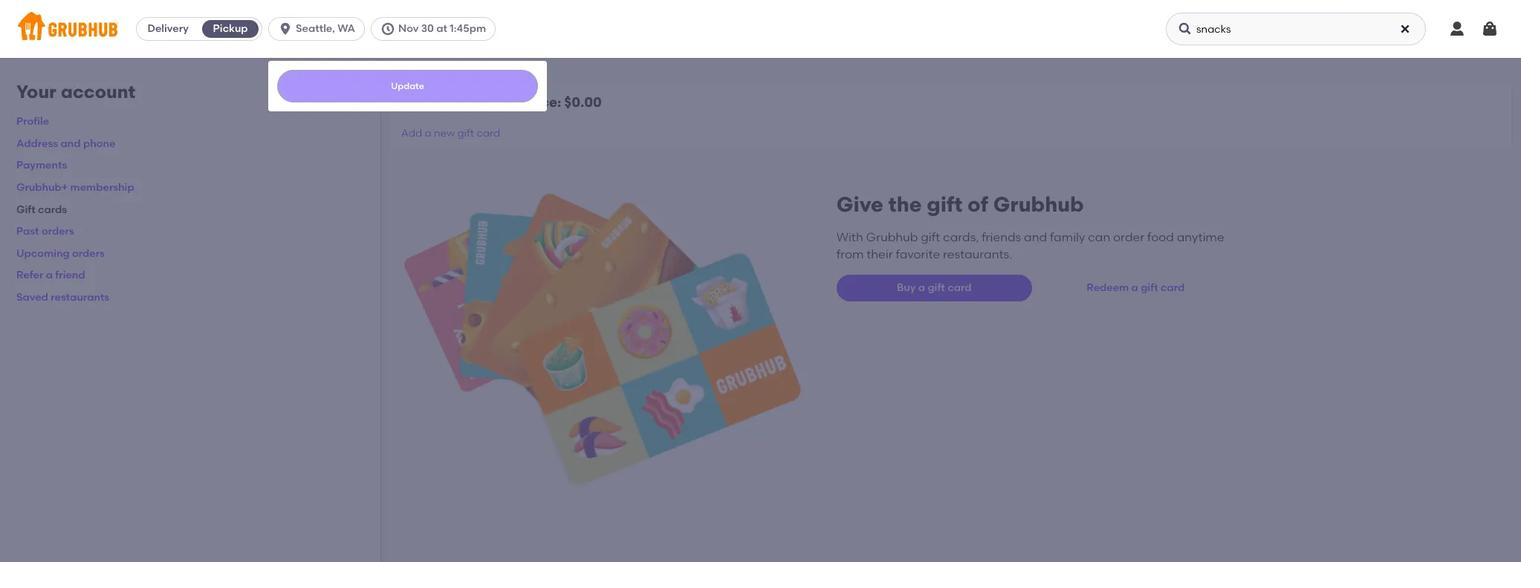 Task type: describe. For each thing, give the bounding box(es) containing it.
gift cards
[[16, 203, 67, 216]]

of
[[968, 192, 988, 217]]

buy a gift card
[[897, 282, 972, 294]]

gift
[[16, 203, 35, 216]]

anytime
[[1177, 231, 1225, 245]]

past orders link
[[16, 225, 74, 238]]

favorite
[[896, 247, 940, 261]]

add
[[401, 127, 422, 140]]

past orders
[[16, 225, 74, 238]]

profile
[[16, 115, 49, 128]]

and inside with grubhub gift cards, friends and family can order food anytime from their favorite restaurants.
[[1024, 231, 1047, 245]]

seattle, wa button
[[268, 17, 371, 41]]

friend
[[55, 269, 85, 282]]

30
[[421, 22, 434, 35]]

address and phone link
[[16, 137, 115, 150]]

gift for with grubhub gift cards, friends and family can order food anytime from their favorite restaurants.
[[921, 231, 940, 245]]

grubhub+ membership
[[16, 181, 134, 194]]

membership
[[70, 181, 134, 194]]

can
[[1088, 231, 1111, 245]]

gift for buy a gift card
[[928, 282, 945, 294]]

with
[[837, 231, 863, 245]]

gift right new
[[457, 127, 474, 140]]

pickup button
[[199, 17, 262, 41]]

card down 'restaurants.'
[[948, 282, 972, 294]]

cards
[[38, 203, 67, 216]]

card inside button
[[1161, 282, 1185, 294]]

0 vertical spatial and
[[61, 137, 81, 150]]

address
[[16, 137, 58, 150]]

card down total gift card balance: $0.00
[[477, 127, 500, 140]]

account
[[61, 81, 135, 103]]

give
[[837, 192, 884, 217]]

delivery button
[[137, 17, 199, 41]]

your
[[16, 81, 56, 103]]

1 horizontal spatial svg image
[[1178, 22, 1193, 36]]

seattle,
[[296, 22, 335, 35]]

grubhub+
[[16, 181, 68, 194]]

address and phone
[[16, 137, 115, 150]]

a for buy
[[918, 282, 925, 294]]

with grubhub gift cards, friends and family can order food anytime from their favorite restaurants.
[[837, 231, 1225, 261]]

main navigation navigation
[[0, 0, 1521, 563]]

orders for past orders
[[42, 225, 74, 238]]

upcoming orders
[[16, 247, 105, 260]]

upcoming
[[16, 247, 70, 260]]

a for redeem
[[1132, 282, 1138, 294]]

payments
[[16, 159, 67, 172]]

total
[[401, 94, 435, 111]]

buy a gift card link
[[837, 275, 1032, 302]]

redeem a gift card button
[[1081, 275, 1191, 302]]

their
[[867, 247, 893, 261]]

at
[[436, 22, 447, 35]]

nov 30 at 1:45pm
[[398, 22, 486, 35]]

new
[[434, 127, 455, 140]]

2 horizontal spatial svg image
[[1481, 20, 1499, 38]]

give the gift of grubhub
[[837, 192, 1084, 217]]

$0.00
[[564, 94, 602, 111]]

add a new gift card
[[401, 127, 500, 140]]



Task type: vqa. For each thing, say whether or not it's contained in the screenshot.
Nov 30 at 1:45pm button
yes



Task type: locate. For each thing, give the bounding box(es) containing it.
a left new
[[425, 127, 432, 140]]

gift inside button
[[1141, 282, 1158, 294]]

grubhub+ membership link
[[16, 181, 134, 194]]

nov
[[398, 22, 419, 35]]

1 horizontal spatial grubhub
[[993, 192, 1084, 217]]

svg image
[[278, 22, 293, 36], [1399, 23, 1411, 35]]

a right redeem
[[1132, 282, 1138, 294]]

and
[[61, 137, 81, 150], [1024, 231, 1047, 245]]

a for refer
[[46, 269, 53, 282]]

friends
[[982, 231, 1021, 245]]

from
[[837, 247, 864, 261]]

redeem
[[1087, 282, 1129, 294]]

0 horizontal spatial svg image
[[380, 22, 395, 36]]

redeem a gift card
[[1087, 282, 1185, 294]]

upcoming orders link
[[16, 247, 105, 260]]

saved restaurants link
[[16, 291, 109, 304]]

and left family
[[1024, 231, 1047, 245]]

seattle, wa
[[296, 22, 355, 35]]

svg image
[[1481, 20, 1499, 38], [380, 22, 395, 36], [1178, 22, 1193, 36]]

restaurants.
[[943, 247, 1012, 261]]

0 horizontal spatial svg image
[[278, 22, 293, 36]]

refer a friend link
[[16, 269, 85, 282]]

a
[[425, 127, 432, 140], [46, 269, 53, 282], [918, 282, 925, 294], [1132, 282, 1138, 294]]

gift right buy in the bottom of the page
[[928, 282, 945, 294]]

svg image inside nov 30 at 1:45pm "button"
[[380, 22, 395, 36]]

refer a friend
[[16, 269, 85, 282]]

0 horizontal spatial grubhub
[[866, 231, 918, 245]]

refer
[[16, 269, 43, 282]]

update button
[[277, 70, 538, 103]]

0 vertical spatial orders
[[42, 225, 74, 238]]

gift card image
[[404, 192, 801, 488]]

1:45pm
[[450, 22, 486, 35]]

orders for upcoming orders
[[72, 247, 105, 260]]

nov 30 at 1:45pm button
[[371, 17, 502, 41]]

1 horizontal spatial svg image
[[1399, 23, 1411, 35]]

a inside button
[[1132, 282, 1138, 294]]

update
[[391, 81, 424, 91]]

gift left of
[[927, 192, 963, 217]]

food
[[1147, 231, 1174, 245]]

order
[[1113, 231, 1145, 245]]

wa
[[338, 22, 355, 35]]

your account
[[16, 81, 135, 103]]

family
[[1050, 231, 1085, 245]]

gift up add a new gift card
[[439, 94, 462, 111]]

1 vertical spatial orders
[[72, 247, 105, 260]]

buy
[[897, 282, 916, 294]]

card down food
[[1161, 282, 1185, 294]]

the
[[889, 192, 922, 217]]

total gift card balance: $0.00
[[401, 94, 602, 111]]

saved
[[16, 291, 48, 304]]

orders up friend on the left of page
[[72, 247, 105, 260]]

1 vertical spatial grubhub
[[866, 231, 918, 245]]

past
[[16, 225, 39, 238]]

svg image inside seattle, wa button
[[278, 22, 293, 36]]

restaurants
[[51, 291, 109, 304]]

card up add a new gift card
[[466, 94, 498, 111]]

grubhub up the their
[[866, 231, 918, 245]]

orders up upcoming orders "link" at the left of the page
[[42, 225, 74, 238]]

saved restaurants
[[16, 291, 109, 304]]

gift
[[439, 94, 462, 111], [457, 127, 474, 140], [927, 192, 963, 217], [921, 231, 940, 245], [928, 282, 945, 294], [1141, 282, 1158, 294]]

orders
[[42, 225, 74, 238], [72, 247, 105, 260]]

gift for redeem a gift card
[[1141, 282, 1158, 294]]

a for add
[[425, 127, 432, 140]]

payments link
[[16, 159, 67, 172]]

gift right redeem
[[1141, 282, 1158, 294]]

balance:
[[501, 94, 561, 111]]

phone
[[83, 137, 115, 150]]

gift cards link
[[16, 203, 67, 216]]

profile link
[[16, 115, 49, 128]]

delivery
[[147, 22, 189, 35]]

1 horizontal spatial and
[[1024, 231, 1047, 245]]

gift up favorite
[[921, 231, 940, 245]]

grubhub up with grubhub gift cards, friends and family can order food anytime from their favorite restaurants.
[[993, 192, 1084, 217]]

a right refer
[[46, 269, 53, 282]]

0 vertical spatial grubhub
[[993, 192, 1084, 217]]

a right buy in the bottom of the page
[[918, 282, 925, 294]]

cards,
[[943, 231, 979, 245]]

1 vertical spatial and
[[1024, 231, 1047, 245]]

grubhub
[[993, 192, 1084, 217], [866, 231, 918, 245]]

pickup
[[213, 22, 248, 35]]

card
[[466, 94, 498, 111], [477, 127, 500, 140], [948, 282, 972, 294], [1161, 282, 1185, 294]]

and left phone
[[61, 137, 81, 150]]

grubhub inside with grubhub gift cards, friends and family can order food anytime from their favorite restaurants.
[[866, 231, 918, 245]]

gift inside with grubhub gift cards, friends and family can order food anytime from their favorite restaurants.
[[921, 231, 940, 245]]

gift for give the gift of grubhub
[[927, 192, 963, 217]]

0 horizontal spatial and
[[61, 137, 81, 150]]



